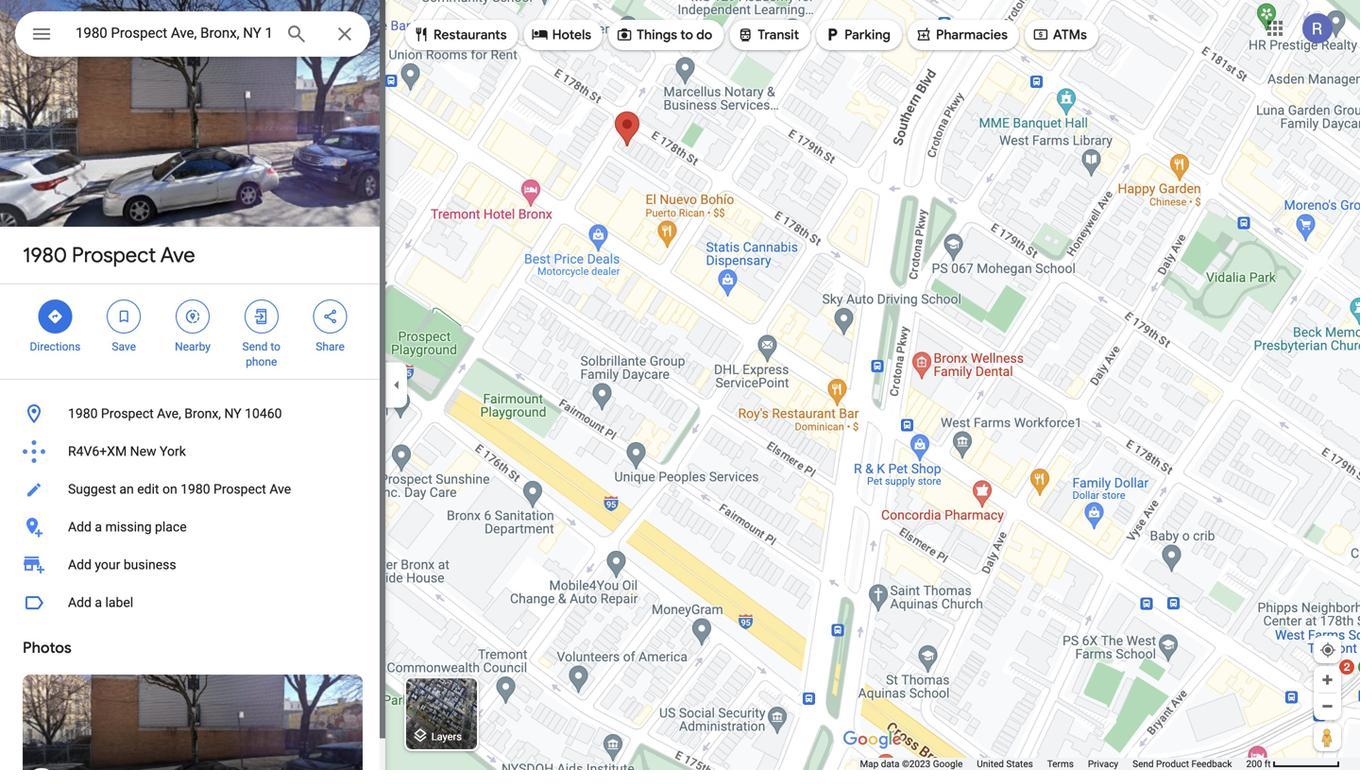 Task type: locate. For each thing, give the bounding box(es) containing it.
prospect for ave,
[[101, 406, 154, 421]]


[[737, 24, 754, 45]]

to inside send to phone
[[271, 340, 281, 353]]

0 vertical spatial send
[[242, 340, 268, 353]]

add a missing place button
[[0, 508, 386, 546]]

do
[[697, 26, 713, 43]]

google account: ruby anderson  
(rubyanndersson@gmail.com) image
[[1303, 13, 1333, 44]]

a left missing
[[95, 519, 102, 535]]

1 horizontal spatial send
[[1133, 758, 1154, 770]]

add for add a label
[[68, 595, 92, 611]]

add a missing place
[[68, 519, 187, 535]]

None field
[[76, 22, 270, 44]]

add inside add your business link
[[68, 557, 92, 573]]

3 add from the top
[[68, 595, 92, 611]]

2 vertical spatial add
[[68, 595, 92, 611]]

0 vertical spatial ave
[[160, 242, 195, 268]]

to left do
[[681, 26, 694, 43]]

©2023
[[902, 758, 931, 770]]


[[824, 24, 841, 45]]

 transit
[[737, 24, 800, 45]]

0 vertical spatial prospect
[[72, 242, 156, 268]]

add inside add a label "button"
[[68, 595, 92, 611]]

ave down 10460
[[270, 482, 291, 497]]

ave
[[160, 242, 195, 268], [270, 482, 291, 497]]

footer inside google maps element
[[860, 758, 1247, 770]]

add left your
[[68, 557, 92, 573]]

2 vertical spatial 1980
[[181, 482, 210, 497]]

terms button
[[1048, 758, 1074, 770]]

a inside "button"
[[95, 519, 102, 535]]

atms
[[1054, 26, 1088, 43]]

google maps element
[[0, 0, 1361, 770]]

2 add from the top
[[68, 557, 92, 573]]

1 vertical spatial send
[[1133, 758, 1154, 770]]

0 vertical spatial add
[[68, 519, 92, 535]]

zoom out image
[[1321, 699, 1335, 714]]

1 vertical spatial to
[[271, 340, 281, 353]]

0 vertical spatial 1980
[[23, 242, 67, 268]]

2 horizontal spatial 1980
[[181, 482, 210, 497]]

phone
[[246, 355, 277, 369]]

200
[[1247, 758, 1263, 770]]

show street view coverage image
[[1315, 723, 1342, 751]]

missing
[[105, 519, 152, 535]]

2 a from the top
[[95, 595, 102, 611]]

send left the product
[[1133, 758, 1154, 770]]

your
[[95, 557, 120, 573]]

label
[[105, 595, 133, 611]]

send product feedback button
[[1133, 758, 1233, 770]]


[[115, 306, 132, 327]]

1 horizontal spatial ave
[[270, 482, 291, 497]]

a
[[95, 519, 102, 535], [95, 595, 102, 611]]

prospect down r4v6+xm new york button
[[214, 482, 266, 497]]

prospect up r4v6+xm new york
[[101, 406, 154, 421]]

0 horizontal spatial ave
[[160, 242, 195, 268]]

1980 for 1980 prospect ave
[[23, 242, 67, 268]]

to up phone
[[271, 340, 281, 353]]

share
[[316, 340, 345, 353]]

send to phone
[[242, 340, 281, 369]]

add left label
[[68, 595, 92, 611]]

actions for 1980 prospect ave region
[[0, 284, 386, 379]]

send inside send product feedback button
[[1133, 758, 1154, 770]]

send up phone
[[242, 340, 268, 353]]

save
[[112, 340, 136, 353]]

0 horizontal spatial send
[[242, 340, 268, 353]]

1 add from the top
[[68, 519, 92, 535]]


[[30, 20, 53, 48]]

send for send product feedback
[[1133, 758, 1154, 770]]

send
[[242, 340, 268, 353], [1133, 758, 1154, 770]]

send for send to phone
[[242, 340, 268, 353]]

ny
[[224, 406, 242, 421]]

 parking
[[824, 24, 891, 45]]

footer
[[860, 758, 1247, 770]]

add a label button
[[0, 584, 386, 622]]

collapse side panel image
[[387, 375, 407, 396]]

0 vertical spatial a
[[95, 519, 102, 535]]

transit
[[758, 26, 800, 43]]

footer containing map data ©2023 google
[[860, 758, 1247, 770]]

a inside "button"
[[95, 595, 102, 611]]

a for label
[[95, 595, 102, 611]]

1980 prospect ave main content
[[0, 0, 386, 770]]

restaurants
[[434, 26, 507, 43]]

send inside send to phone
[[242, 340, 268, 353]]

1 a from the top
[[95, 519, 102, 535]]

add for add your business
[[68, 557, 92, 573]]

0 horizontal spatial 1980
[[23, 242, 67, 268]]

1 vertical spatial prospect
[[101, 406, 154, 421]]

edit
[[137, 482, 159, 497]]

ave inside button
[[270, 482, 291, 497]]

pharmacies
[[937, 26, 1008, 43]]

1980 up r4v6+xm
[[68, 406, 98, 421]]

a for missing
[[95, 519, 102, 535]]

2 vertical spatial prospect
[[214, 482, 266, 497]]

to
[[681, 26, 694, 43], [271, 340, 281, 353]]

united states button
[[977, 758, 1034, 770]]

 button
[[15, 11, 68, 60]]

add
[[68, 519, 92, 535], [68, 557, 92, 573], [68, 595, 92, 611]]

1 vertical spatial 1980
[[68, 406, 98, 421]]

prospect up  on the top
[[72, 242, 156, 268]]

a left label
[[95, 595, 102, 611]]

send product feedback
[[1133, 758, 1233, 770]]

1 horizontal spatial to
[[681, 26, 694, 43]]

terms
[[1048, 758, 1074, 770]]

1 vertical spatial a
[[95, 595, 102, 611]]

1 vertical spatial add
[[68, 557, 92, 573]]

1980 right on
[[181, 482, 210, 497]]

0 vertical spatial to
[[681, 26, 694, 43]]

ave up 
[[160, 242, 195, 268]]

prospect
[[72, 242, 156, 268], [101, 406, 154, 421], [214, 482, 266, 497]]


[[532, 24, 549, 45]]

1 vertical spatial ave
[[270, 482, 291, 497]]

1980 up 
[[23, 242, 67, 268]]

1980
[[23, 242, 67, 268], [68, 406, 98, 421], [181, 482, 210, 497]]


[[253, 306, 270, 327]]

1 horizontal spatial 1980
[[68, 406, 98, 421]]

add your business
[[68, 557, 176, 573]]

add inside add a missing place "button"
[[68, 519, 92, 535]]

add down suggest
[[68, 519, 92, 535]]

0 horizontal spatial to
[[271, 340, 281, 353]]

place
[[155, 519, 187, 535]]


[[616, 24, 633, 45]]

nearby
[[175, 340, 211, 353]]

feedback
[[1192, 758, 1233, 770]]

add a label
[[68, 595, 133, 611]]



Task type: describe. For each thing, give the bounding box(es) containing it.
product
[[1157, 758, 1190, 770]]

1980 prospect ave, bronx, ny 10460 button
[[0, 395, 386, 433]]

on
[[163, 482, 177, 497]]

things
[[637, 26, 678, 43]]

add for add a missing place
[[68, 519, 92, 535]]

 search field
[[15, 11, 370, 60]]

business
[[124, 557, 176, 573]]

ave,
[[157, 406, 181, 421]]

1980 Prospect Ave, Bronx, NY 10460 field
[[15, 11, 370, 57]]

ft
[[1265, 758, 1272, 770]]

suggest an edit on 1980 prospect ave
[[68, 482, 291, 497]]

 hotels
[[532, 24, 592, 45]]

parking
[[845, 26, 891, 43]]

map
[[860, 758, 879, 770]]

1980 prospect ave
[[23, 242, 195, 268]]

zoom in image
[[1321, 673, 1335, 687]]

data
[[881, 758, 900, 770]]

1980 for 1980 prospect ave, bronx, ny 10460
[[68, 406, 98, 421]]


[[47, 306, 64, 327]]

bronx,
[[185, 406, 221, 421]]

 pharmacies
[[916, 24, 1008, 45]]

 atms
[[1033, 24, 1088, 45]]

r4v6+xm new york button
[[0, 433, 386, 471]]

 restaurants
[[413, 24, 507, 45]]

an
[[119, 482, 134, 497]]

prospect for ave
[[72, 242, 156, 268]]

none field inside 1980 prospect ave, bronx, ny 10460 'field'
[[76, 22, 270, 44]]

united
[[977, 758, 1005, 770]]


[[1033, 24, 1050, 45]]


[[413, 24, 430, 45]]

200 ft button
[[1247, 758, 1341, 770]]

to inside  things to do
[[681, 26, 694, 43]]

new
[[130, 444, 156, 459]]

privacy button
[[1089, 758, 1119, 770]]

r4v6+xm new york
[[68, 444, 186, 459]]

photos
[[23, 638, 72, 658]]

200 ft
[[1247, 758, 1272, 770]]

show your location image
[[1320, 642, 1337, 659]]

privacy
[[1089, 758, 1119, 770]]

map data ©2023 google
[[860, 758, 963, 770]]

add your business link
[[0, 546, 386, 584]]

10460
[[245, 406, 282, 421]]

google
[[933, 758, 963, 770]]

hotels
[[553, 26, 592, 43]]

states
[[1007, 758, 1034, 770]]

directions
[[30, 340, 81, 353]]

suggest an edit on 1980 prospect ave button
[[0, 471, 386, 508]]

 things to do
[[616, 24, 713, 45]]

united states
[[977, 758, 1034, 770]]


[[322, 306, 339, 327]]

1980 prospect ave, bronx, ny 10460
[[68, 406, 282, 421]]

york
[[160, 444, 186, 459]]

suggest
[[68, 482, 116, 497]]

layers
[[432, 731, 462, 743]]

r4v6+xm
[[68, 444, 127, 459]]


[[184, 306, 201, 327]]


[[916, 24, 933, 45]]



Task type: vqa. For each thing, say whether or not it's contained in the screenshot.

yes



